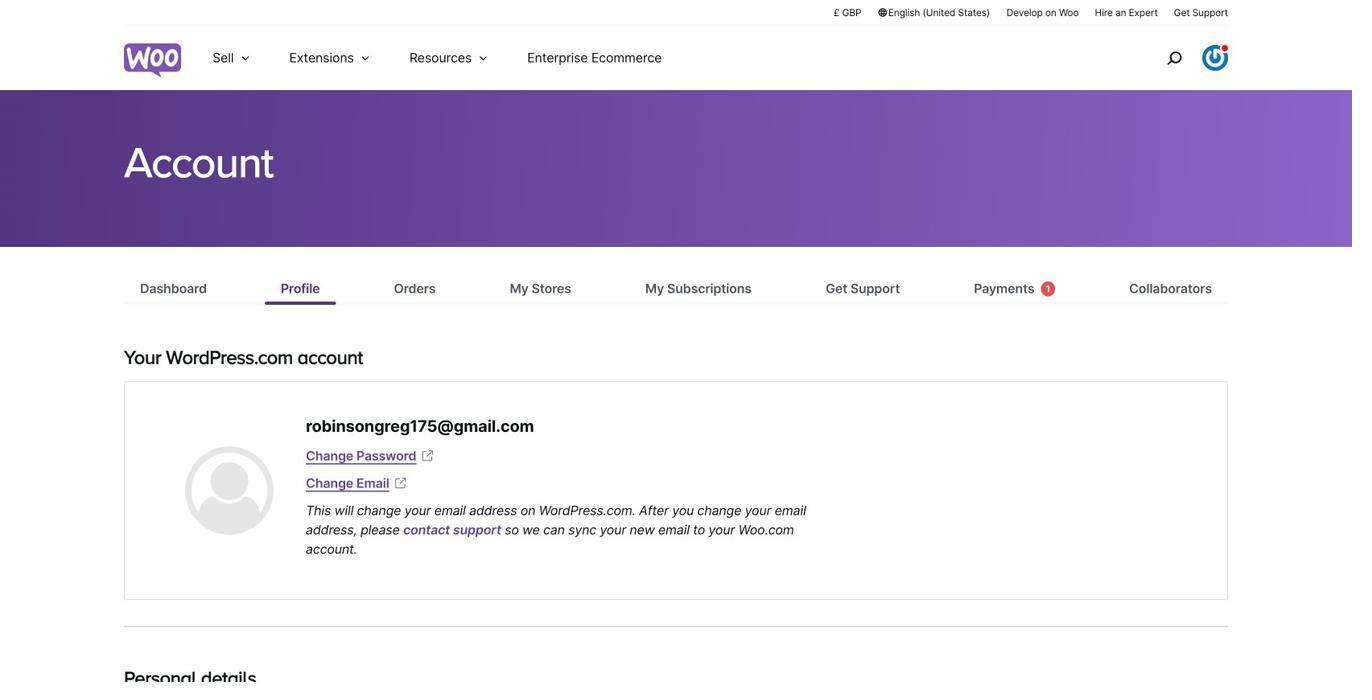 Task type: describe. For each thing, give the bounding box(es) containing it.
gravatar image image
[[185, 447, 274, 535]]

open account menu image
[[1203, 45, 1229, 71]]



Task type: vqa. For each thing, say whether or not it's contained in the screenshot.
the rightmost sell
no



Task type: locate. For each thing, give the bounding box(es) containing it.
1 horizontal spatial external link image
[[420, 448, 436, 465]]

1 vertical spatial external link image
[[393, 476, 409, 492]]

search image
[[1162, 45, 1188, 71]]

external link image
[[420, 448, 436, 465], [393, 476, 409, 492]]

0 vertical spatial external link image
[[420, 448, 436, 465]]

0 horizontal spatial external link image
[[393, 476, 409, 492]]

service navigation menu element
[[1133, 32, 1229, 84]]



